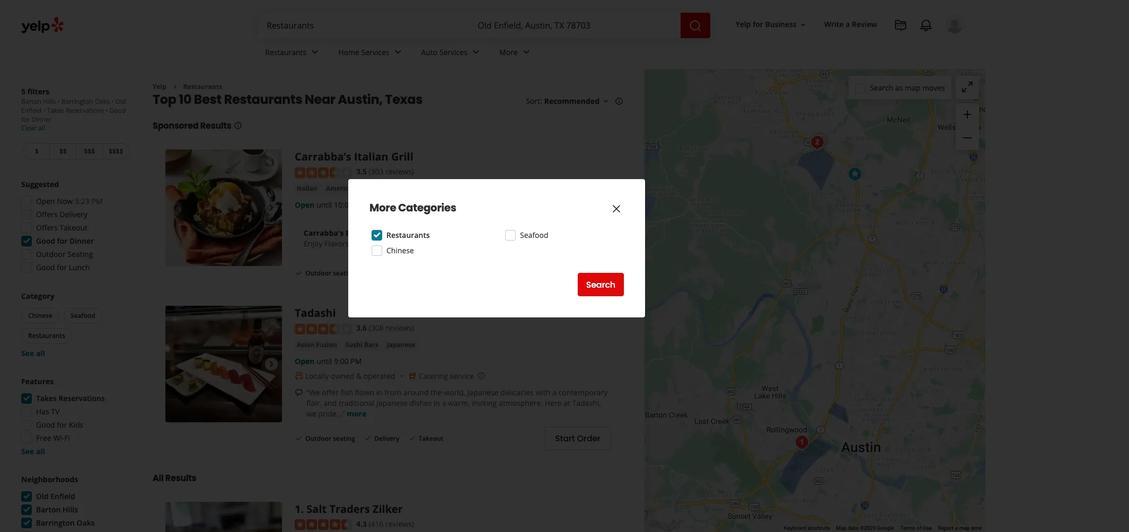 Task type: describe. For each thing, give the bounding box(es) containing it.
(308
[[369, 323, 384, 333]]

3.6
[[356, 323, 367, 333]]

16 chevron down v2 image
[[799, 20, 807, 29]]

offers takeout
[[36, 223, 87, 233]]

open until 9:00 pm
[[295, 356, 362, 366]]

(303
[[369, 167, 384, 177]]

operated
[[364, 371, 395, 381]]

1 horizontal spatial delivery
[[374, 434, 399, 443]]

open now 5:23 pm
[[36, 196, 103, 206]]

new
[[407, 238, 422, 249]]

slideshow element for tadashi
[[165, 306, 282, 423]]

owned
[[331, 371, 354, 381]]

next image for tadashi
[[265, 358, 278, 371]]

5
[[21, 86, 25, 96]]

$$$$ button
[[102, 143, 129, 160]]

moves
[[922, 82, 945, 92]]

suggested
[[21, 179, 59, 189]]

next image for carrabba's italian grill
[[265, 202, 278, 214]]

world,
[[444, 387, 465, 397]]

3 reviews) from the top
[[385, 519, 414, 529]]

services for auto services
[[439, 47, 468, 57]]

austin,
[[338, 91, 383, 108]]

google image
[[647, 518, 682, 532]]

open down the suggested
[[36, 196, 55, 206]]

takes inside group
[[36, 393, 57, 403]]

specials!
[[424, 238, 454, 249]]

"we offer fish flown in from around the world, japanese delicacies with a contemporary flair, and traditional japanese dishes in a warm, inviting atmosphere. here at tadashi, we pride…"
[[306, 387, 608, 419]]

sushi bars button
[[343, 340, 380, 350]]

italian button
[[295, 183, 320, 194]]

terms of use link
[[900, 525, 932, 531]]

error
[[971, 525, 982, 531]]

restaurants inside more categories dialog
[[386, 230, 430, 240]]

notifications image
[[920, 19, 932, 32]]

1 vertical spatial takeout
[[419, 434, 444, 443]]

0 horizontal spatial enfield
[[21, 106, 41, 115]]

with
[[536, 387, 550, 397]]

free wi-fi
[[36, 433, 70, 443]]

category
[[21, 291, 54, 301]]

home
[[338, 47, 359, 57]]

10:00
[[334, 200, 353, 210]]

yelp for yelp for business
[[736, 19, 751, 29]]

search for search
[[586, 279, 615, 291]]

chinese inside more categories dialog
[[386, 245, 414, 255]]

contemporary
[[558, 387, 608, 397]]

terms
[[900, 525, 915, 531]]

yelp for business
[[736, 19, 797, 29]]

features
[[21, 376, 54, 386]]

16 speech v2 image
[[295, 389, 303, 397]]

locally
[[305, 371, 329, 381]]

flown
[[355, 387, 374, 397]]

we
[[306, 408, 316, 419]]

2 vertical spatial japanese
[[376, 398, 408, 408]]

see for category
[[21, 348, 34, 358]]

previous image for tadashi
[[170, 358, 182, 371]]

good for kids
[[36, 420, 83, 430]]

0 vertical spatial in
[[376, 387, 383, 397]]

hills for barton hills
[[63, 505, 78, 515]]

1
[[295, 502, 301, 516]]

carrabba's italian grill
[[295, 150, 413, 164]]

0 vertical spatial old
[[115, 97, 126, 106]]

more categories
[[369, 200, 456, 215]]

reviews) for tadashi
[[385, 323, 414, 333]]

asian fusion
[[297, 340, 337, 349]]

top
[[153, 91, 176, 108]]

outdoor inside group
[[36, 249, 66, 259]]

service
[[450, 371, 474, 381]]

0 vertical spatial oaks
[[95, 97, 110, 106]]

camino real restaurant image
[[808, 132, 829, 153]]

asian
[[297, 340, 314, 349]]

$
[[35, 147, 39, 156]]

as
[[895, 82, 903, 92]]

filters
[[27, 86, 49, 96]]

restaurants inside button
[[28, 331, 65, 340]]

user actions element
[[727, 13, 979, 78]]

kids
[[69, 420, 83, 430]]

write a review link
[[820, 15, 881, 34]]

a right write
[[846, 19, 850, 29]]

0 vertical spatial old enfield
[[21, 97, 126, 115]]

0 vertical spatial restaurants link
[[257, 38, 330, 69]]

lunch
[[69, 262, 90, 272]]

map for error
[[959, 525, 970, 531]]

catering
[[419, 371, 448, 381]]

all for category
[[36, 348, 45, 358]]

barton hills • barrington oaks •
[[21, 97, 115, 106]]

oaks inside group
[[77, 518, 95, 528]]

start order link
[[545, 427, 611, 450]]

carrabba's italian grill image
[[165, 150, 282, 266]]

tadashi image
[[165, 306, 282, 423]]

himalaya kosheli image
[[808, 131, 829, 152]]

pride…"
[[318, 408, 345, 419]]

clear all
[[21, 124, 45, 133]]

group containing neighborhoods
[[18, 474, 131, 532]]

write
[[824, 19, 844, 29]]

a up here
[[552, 387, 556, 397]]

asian fusion button
[[295, 340, 339, 350]]

0 horizontal spatial delivery
[[60, 209, 88, 219]]

5 filters
[[21, 86, 49, 96]]

japanese inside button
[[387, 340, 415, 349]]

for down offers takeout
[[57, 236, 67, 246]]

see all for features
[[21, 446, 45, 456]]

japanese button
[[385, 340, 417, 350]]

0 vertical spatial all
[[38, 124, 45, 133]]

all
[[153, 472, 164, 484]]

more for more categories
[[369, 200, 396, 215]]

16 locally owned v2 image
[[295, 372, 303, 380]]

sponsored
[[153, 120, 199, 132]]

0 vertical spatial italian
[[354, 150, 388, 164]]

outdoor seating for 16 checkmark v2 icon on top of 'tadashi' link on the bottom left of page
[[305, 269, 355, 278]]

(traditional)
[[358, 184, 397, 193]]

open until 10:00 pm
[[295, 200, 366, 210]]

auto services link
[[413, 38, 491, 69]]

offers delivery
[[36, 209, 88, 219]]

sushi
[[345, 340, 362, 349]]

$$$$
[[109, 147, 123, 156]]

for down 5
[[21, 115, 30, 124]]

asia cafe image
[[808, 131, 829, 152]]

of inside carrabba's fall menu enjoy flavors of fall with our new specials!
[[351, 238, 358, 249]]

clear
[[21, 124, 37, 133]]

pm for carrabba's italian grill
[[355, 200, 366, 210]]

review
[[852, 19, 877, 29]]

seating for 16 checkmark v2 icon on top of 'tadashi' link on the bottom left of page
[[333, 269, 355, 278]]

italian inside button
[[297, 184, 317, 193]]

map
[[836, 525, 847, 531]]

salt
[[307, 502, 327, 516]]

home services
[[338, 47, 389, 57]]

chinese button
[[21, 308, 59, 324]]

yelp for yelp link
[[153, 82, 166, 91]]

zoom out image
[[961, 132, 974, 144]]

until for carrabba's italian grill
[[317, 200, 332, 210]]

seating
[[67, 249, 93, 259]]

0 horizontal spatial dinner
[[31, 115, 52, 124]]

zilker
[[373, 502, 403, 516]]

map for moves
[[905, 82, 920, 92]]

good for lunch
[[36, 262, 90, 272]]

for down outdoor seating
[[57, 262, 67, 272]]

keyboard shortcuts
[[784, 525, 830, 531]]

24 chevron down v2 image for auto services
[[470, 46, 482, 59]]

asian fusion link
[[295, 340, 339, 350]]

until for tadashi
[[317, 356, 332, 366]]

1 horizontal spatial in
[[434, 398, 440, 408]]

4.3 star rating image
[[295, 519, 352, 530]]

good up free
[[36, 420, 55, 430]]

salt traders zilker image
[[791, 432, 812, 453]]

atmosphere.
[[499, 398, 543, 408]]

expand map image
[[961, 81, 974, 93]]

delicacies
[[500, 387, 534, 397]]

best
[[194, 91, 222, 108]]

outdoor for 16 checkmark v2 icon under 16 speech v2 icon
[[305, 434, 331, 443]]

carrabba's fall menu enjoy flavors of fall with our new specials!
[[304, 228, 454, 249]]



Task type: locate. For each thing, give the bounding box(es) containing it.
delivery down open now 5:23 pm
[[60, 209, 88, 219]]

0 vertical spatial reservations
[[66, 106, 104, 115]]

2 offers from the top
[[36, 223, 58, 233]]

1 horizontal spatial yelp
[[736, 19, 751, 29]]

4.3
[[356, 519, 367, 529]]

see all button for features
[[21, 446, 45, 456]]

good for dinner up $$
[[21, 106, 126, 124]]

old enfield inside group
[[36, 491, 75, 501]]

takeout down dishes
[[419, 434, 444, 443]]

2 outdoor seating from the top
[[305, 434, 355, 443]]

16 checkmark v2 image down more
[[364, 434, 372, 442]]

2 until from the top
[[317, 356, 332, 366]]

takeout down offers delivery
[[60, 223, 87, 233]]

0 vertical spatial next image
[[265, 202, 278, 214]]

0 horizontal spatial of
[[351, 238, 358, 249]]

restaurants link right 16 chevron right v2 icon
[[183, 82, 222, 91]]

1 vertical spatial old
[[36, 491, 49, 501]]

1 vertical spatial see all
[[21, 446, 45, 456]]

barton for barton hills • barrington oaks •
[[21, 97, 41, 106]]

old enfield up the barton hills at left bottom
[[36, 491, 75, 501]]

reservations up $$$ button
[[66, 106, 104, 115]]

a right report
[[955, 525, 958, 531]]

• takes reservations •
[[41, 106, 110, 115]]

2 seating from the top
[[333, 434, 355, 443]]

0 vertical spatial yelp
[[736, 19, 751, 29]]

$$$
[[84, 147, 95, 156]]

all results
[[153, 472, 196, 484]]

offers up offers takeout
[[36, 209, 58, 219]]

good down offers takeout
[[36, 236, 55, 246]]

tv
[[51, 407, 60, 417]]

hills for barton hills • barrington oaks •
[[43, 97, 56, 106]]

0 vertical spatial delivery
[[60, 209, 88, 219]]

map
[[905, 82, 920, 92], [959, 525, 970, 531]]

outdoor seating for 16 checkmark v2 icon under 16 speech v2 icon
[[305, 434, 355, 443]]

outdoor down 'we'
[[305, 434, 331, 443]]

see all button down free
[[21, 446, 45, 456]]

24 chevron down v2 image for restaurants
[[309, 46, 321, 59]]

reviews) down zilker
[[385, 519, 414, 529]]

1 until from the top
[[317, 200, 332, 210]]

3.6 star rating image
[[295, 324, 352, 334]]

1 vertical spatial all
[[36, 348, 45, 358]]

outdoor seating
[[36, 249, 93, 259]]

1 horizontal spatial takeout
[[419, 434, 444, 443]]

flavors
[[324, 238, 349, 249]]

order
[[577, 433, 601, 445]]

dinner inside group
[[69, 236, 94, 246]]

group containing suggested
[[18, 179, 131, 276]]

good up $$$$
[[110, 106, 126, 115]]

hills up barrington oaks
[[63, 505, 78, 515]]

1 horizontal spatial of
[[916, 525, 921, 531]]

for up wi-
[[57, 420, 67, 430]]

shortcuts
[[807, 525, 830, 531]]

2 vertical spatial all
[[36, 446, 45, 456]]

1 vertical spatial yelp
[[153, 82, 166, 91]]

from
[[384, 387, 401, 397]]

1 slideshow element from the top
[[165, 150, 282, 266]]

1 vertical spatial search
[[586, 279, 615, 291]]

all right clear
[[38, 124, 45, 133]]

2 see all from the top
[[21, 446, 45, 456]]

takes up has tv
[[36, 393, 57, 403]]

japanese up the inviting
[[467, 387, 498, 397]]

16 catering v2 image
[[408, 372, 417, 380]]

texas
[[385, 91, 423, 108]]

chinese
[[386, 245, 414, 255], [28, 311, 52, 320]]

$$ button
[[50, 143, 76, 160]]

24 chevron down v2 image for more
[[520, 46, 533, 59]]

offer
[[322, 387, 339, 397]]

1 horizontal spatial services
[[439, 47, 468, 57]]

projects image
[[894, 19, 907, 32]]

outdoor seating down pride…" at the left bottom of the page
[[305, 434, 355, 443]]

0 vertical spatial barton
[[21, 97, 41, 106]]

see all down restaurants button
[[21, 348, 45, 358]]

offers for offers takeout
[[36, 223, 58, 233]]

services left 24 chevron down v2 icon
[[361, 47, 389, 57]]

2 reviews) from the top
[[385, 323, 414, 333]]

0 vertical spatial see all
[[21, 348, 45, 358]]

yelp left 16 chevron right v2 icon
[[153, 82, 166, 91]]

restaurants down the 'chinese' button
[[28, 331, 65, 340]]

for inside button
[[753, 19, 763, 29]]

see all button down restaurants button
[[21, 348, 45, 358]]

1 vertical spatial slideshow element
[[165, 306, 282, 423]]

results
[[200, 120, 231, 132], [165, 472, 196, 484]]

close image
[[610, 202, 623, 215]]

keyboard
[[784, 525, 806, 531]]

1 horizontal spatial hills
[[63, 505, 78, 515]]

3.6 (308 reviews)
[[356, 323, 414, 333]]

old enfield
[[21, 97, 126, 115], [36, 491, 75, 501]]

neighborhoods
[[21, 474, 78, 484]]

delivery down from
[[374, 434, 399, 443]]

0 vertical spatial outdoor
[[36, 249, 66, 259]]

0 vertical spatial see
[[21, 348, 34, 358]]

now
[[57, 196, 73, 206]]

previous image for carrabba's italian grill
[[170, 202, 182, 214]]

1 vertical spatial enfield
[[51, 491, 75, 501]]

takeout inside group
[[60, 223, 87, 233]]

(416
[[369, 519, 384, 529]]

restaurants link up top 10 best restaurants near austin, texas
[[257, 38, 330, 69]]

&
[[356, 371, 362, 381]]

1 reviews) from the top
[[385, 167, 414, 177]]

of right flavors
[[351, 238, 358, 249]]

all down restaurants button
[[36, 348, 45, 358]]

seafood button
[[64, 308, 102, 324]]

all for features
[[36, 446, 45, 456]]

pm right 5:23
[[91, 196, 103, 206]]

group
[[956, 103, 979, 150], [18, 179, 131, 276], [19, 291, 131, 359], [18, 376, 131, 457], [18, 474, 131, 532]]

takes
[[47, 106, 64, 115], [36, 393, 57, 403]]

2 slideshow element from the top
[[165, 306, 282, 423]]

1 vertical spatial chinese
[[28, 311, 52, 320]]

0 vertical spatial search
[[870, 82, 893, 92]]

until left 10:00
[[317, 200, 332, 210]]

2 next image from the top
[[265, 358, 278, 371]]

data
[[848, 525, 858, 531]]

0 vertical spatial of
[[351, 238, 358, 249]]

see all down free
[[21, 446, 45, 456]]

more for more
[[499, 47, 518, 57]]

16 checkmark v2 image up 'tadashi' link on the bottom left of page
[[295, 269, 303, 277]]

16 info v2 image
[[234, 122, 242, 130]]

seating down flavors
[[333, 269, 355, 278]]

0 horizontal spatial yelp
[[153, 82, 166, 91]]

italian up (303
[[354, 150, 388, 164]]

has tv
[[36, 407, 60, 417]]

see up neighborhoods
[[21, 446, 34, 456]]

offers down offers delivery
[[36, 223, 58, 233]]

restaurants up 16 info v2 icon
[[224, 91, 302, 108]]

hills down filters
[[43, 97, 56, 106]]

1 vertical spatial of
[[916, 525, 921, 531]]

24 chevron down v2 image up sort:
[[520, 46, 533, 59]]

map left 'error'
[[959, 525, 970, 531]]

reviews) up 'japanese' 'link' on the left bottom
[[385, 323, 414, 333]]

1 outdoor seating from the top
[[305, 269, 355, 278]]

restaurants button
[[21, 328, 72, 344]]

16 checkmark v2 image down dishes
[[408, 434, 416, 442]]

1 horizontal spatial chinese
[[386, 245, 414, 255]]

services right auto
[[439, 47, 468, 57]]

barton
[[21, 97, 41, 106], [36, 505, 61, 515]]

american
[[326, 184, 356, 193]]

carrabba's italian grill image
[[844, 164, 865, 185]]

0 vertical spatial slideshow element
[[165, 150, 282, 266]]

0 horizontal spatial restaurants link
[[183, 82, 222, 91]]

1 horizontal spatial more
[[499, 47, 518, 57]]

1 horizontal spatial fall
[[360, 238, 372, 249]]

japanese down from
[[376, 398, 408, 408]]

dinner up seating
[[69, 236, 94, 246]]

results for sponsored results
[[200, 120, 231, 132]]

1 vertical spatial italian
[[297, 184, 317, 193]]

0 vertical spatial until
[[317, 200, 332, 210]]

1 horizontal spatial map
[[959, 525, 970, 531]]

3.5 (303 reviews)
[[356, 167, 414, 177]]

2 previous image from the top
[[170, 358, 182, 371]]

9:00
[[334, 356, 349, 366]]

around
[[403, 387, 429, 397]]

sponsored results
[[153, 120, 231, 132]]

2 see all button from the top
[[21, 446, 45, 456]]

see all button for category
[[21, 348, 45, 358]]

search button
[[578, 273, 624, 296]]

2 vertical spatial outdoor
[[305, 434, 331, 443]]

oaks down the barton hills at left bottom
[[77, 518, 95, 528]]

0 horizontal spatial services
[[361, 47, 389, 57]]

2 24 chevron down v2 image from the left
[[470, 46, 482, 59]]

good for dinner inside group
[[36, 236, 94, 246]]

barrington
[[61, 97, 93, 106], [36, 518, 75, 528]]

1 horizontal spatial 24 chevron down v2 image
[[470, 46, 482, 59]]

group containing features
[[18, 376, 131, 457]]

2 see from the top
[[21, 446, 34, 456]]

barrington up $$$ button
[[61, 97, 93, 106]]

oaks up $$$
[[95, 97, 110, 106]]

seating down more
[[333, 434, 355, 443]]

0 horizontal spatial fall
[[346, 228, 359, 238]]

hills
[[43, 97, 56, 106], [63, 505, 78, 515]]

report a map error link
[[938, 525, 982, 531]]

0 vertical spatial takeout
[[60, 223, 87, 233]]

1 vertical spatial delivery
[[374, 434, 399, 443]]

services for home services
[[361, 47, 389, 57]]

menu
[[361, 228, 382, 238]]

see all button
[[21, 348, 45, 358], [21, 446, 45, 456]]

carrabba's
[[295, 150, 351, 164]]

1 services from the left
[[361, 47, 389, 57]]

0 vertical spatial seafood
[[520, 230, 548, 240]]

american (traditional) button
[[324, 183, 400, 194]]

all down free
[[36, 446, 45, 456]]

0 vertical spatial hills
[[43, 97, 56, 106]]

seafood
[[520, 230, 548, 240], [70, 311, 95, 320]]

italian link
[[295, 183, 320, 194]]

keyboard shortcuts button
[[784, 525, 830, 532]]

1 previous image from the top
[[170, 202, 182, 214]]

seafood inside more categories dialog
[[520, 230, 548, 240]]

fall up flavors
[[346, 228, 359, 238]]

dinner down filters
[[31, 115, 52, 124]]

0 horizontal spatial map
[[905, 82, 920, 92]]

yelp
[[736, 19, 751, 29], [153, 82, 166, 91]]

fat dragon image
[[806, 132, 828, 153]]

auto services
[[421, 47, 468, 57]]

16 checkmark v2 image down 16 speech v2 icon
[[295, 434, 303, 442]]

3 24 chevron down v2 image from the left
[[520, 46, 533, 59]]

.
[[301, 502, 304, 516]]

group containing category
[[19, 291, 131, 359]]

1 . salt traders zilker
[[295, 502, 403, 516]]

0 horizontal spatial hills
[[43, 97, 56, 106]]

italian down the 3.5 star rating image
[[297, 184, 317, 193]]

search for search as map moves
[[870, 82, 893, 92]]

takeout
[[60, 223, 87, 233], [419, 434, 444, 443]]

pm for tadashi
[[351, 356, 362, 366]]

0 vertical spatial good for dinner
[[21, 106, 126, 124]]

in down the the
[[434, 398, 440, 408]]

open up 16 locally owned v2 image
[[295, 356, 315, 366]]

0 horizontal spatial italian
[[297, 184, 317, 193]]

0 vertical spatial reviews)
[[385, 167, 414, 177]]

1 24 chevron down v2 image from the left
[[309, 46, 321, 59]]

outdoor for 16 checkmark v2 icon on top of 'tadashi' link on the bottom left of page
[[305, 269, 331, 278]]

for left business
[[753, 19, 763, 29]]

business categories element
[[257, 38, 964, 69]]

1 horizontal spatial results
[[200, 120, 231, 132]]

japanese link
[[385, 340, 417, 350]]

reviews) down the "grill" on the left top
[[385, 167, 414, 177]]

see all for category
[[21, 348, 45, 358]]

5:23
[[75, 196, 90, 206]]

inviting
[[472, 398, 497, 408]]

0 vertical spatial takes
[[47, 106, 64, 115]]

0 horizontal spatial 24 chevron down v2 image
[[309, 46, 321, 59]]

1 vertical spatial outdoor seating
[[305, 434, 355, 443]]

1 horizontal spatial seafood
[[520, 230, 548, 240]]

1 vertical spatial next image
[[265, 358, 278, 371]]

outdoor up good for lunch
[[36, 249, 66, 259]]

old enfield down filters
[[21, 97, 126, 115]]

american (traditional) link
[[324, 183, 400, 194]]

terms of use
[[900, 525, 932, 531]]

previous image
[[170, 202, 182, 214], [170, 358, 182, 371]]

reservations up kids
[[59, 393, 105, 403]]

categories
[[398, 200, 456, 215]]

of left use
[[916, 525, 921, 531]]

1 vertical spatial fall
[[360, 238, 372, 249]]

sushi bars link
[[343, 340, 380, 350]]

outdoor seating down flavors
[[305, 269, 355, 278]]

business
[[765, 19, 797, 29]]

clear all link
[[21, 124, 45, 133]]

None search field
[[258, 13, 712, 38]]

0 horizontal spatial old
[[36, 491, 49, 501]]

japanese down 3.6 (308 reviews)
[[387, 340, 415, 349]]

1 offers from the top
[[36, 209, 58, 219]]

zoom in image
[[961, 108, 974, 121]]

bars
[[364, 340, 378, 349]]

1 vertical spatial outdoor
[[305, 269, 331, 278]]

0 vertical spatial barrington
[[61, 97, 93, 106]]

0 vertical spatial outdoor seating
[[305, 269, 355, 278]]

1 vertical spatial takes
[[36, 393, 57, 403]]

1 see all from the top
[[21, 348, 45, 358]]

barrington oaks
[[36, 518, 95, 528]]

see for features
[[21, 446, 34, 456]]

16 checkmark v2 image
[[295, 269, 303, 277], [295, 434, 303, 442], [364, 434, 372, 442], [408, 434, 416, 442]]

results right the all
[[165, 472, 196, 484]]

outdoor down enjoy
[[305, 269, 331, 278]]

reviews) for carrabba's italian grill
[[385, 167, 414, 177]]

24 chevron down v2 image right auto services
[[470, 46, 482, 59]]

1 horizontal spatial dinner
[[69, 236, 94, 246]]

report
[[938, 525, 954, 531]]

good for dinner up outdoor seating
[[36, 236, 94, 246]]

enjoy
[[304, 238, 323, 249]]

0 horizontal spatial chinese
[[28, 311, 52, 320]]

has
[[36, 407, 49, 417]]

24 chevron down v2 image
[[309, 46, 321, 59], [470, 46, 482, 59], [520, 46, 533, 59]]

barrington down the barton hills at left bottom
[[36, 518, 75, 528]]

next image
[[265, 202, 278, 214], [265, 358, 278, 371]]

flair,
[[306, 398, 322, 408]]

0 vertical spatial more
[[499, 47, 518, 57]]

traders
[[329, 502, 370, 516]]

1 vertical spatial reservations
[[59, 393, 105, 403]]

search inside button
[[586, 279, 615, 291]]

24 chevron down v2 image inside restaurants 'link'
[[309, 46, 321, 59]]

2 services from the left
[[439, 47, 468, 57]]

0 horizontal spatial in
[[376, 387, 383, 397]]

in left from
[[376, 387, 383, 397]]

restaurants inside 'link'
[[265, 47, 307, 57]]

24 chevron down v2 image inside the auto services 'link'
[[470, 46, 482, 59]]

catering service
[[419, 371, 474, 381]]

0 vertical spatial offers
[[36, 209, 58, 219]]

1 vertical spatial more
[[369, 200, 396, 215]]

fish
[[341, 387, 353, 397]]

salt traders zilker link
[[307, 502, 403, 516]]

takes down filters
[[47, 106, 64, 115]]

seating for 16 checkmark v2 icon under 16 speech v2 icon
[[333, 434, 355, 443]]

locally owned & operated
[[305, 371, 395, 381]]

results left 16 info v2 icon
[[200, 120, 231, 132]]

more link
[[491, 38, 541, 69]]

see down restaurants button
[[21, 348, 34, 358]]

search image
[[689, 19, 702, 32]]

offers for offers delivery
[[36, 209, 58, 219]]

grill
[[391, 150, 413, 164]]

1 vertical spatial seating
[[333, 434, 355, 443]]

restaurants right 16 chevron right v2 icon
[[183, 82, 222, 91]]

enfield up the barton hills at left bottom
[[51, 491, 75, 501]]

more inside dialog
[[369, 200, 396, 215]]

results for all results
[[165, 472, 196, 484]]

old left top
[[115, 97, 126, 106]]

chinese inside button
[[28, 311, 52, 320]]

0 vertical spatial seating
[[333, 269, 355, 278]]

1 vertical spatial offers
[[36, 223, 58, 233]]

slideshow element
[[165, 150, 282, 266], [165, 306, 282, 423]]

1 vertical spatial previous image
[[170, 358, 182, 371]]

more categories dialog
[[0, 0, 1129, 532]]

more inside business categories element
[[499, 47, 518, 57]]

1 vertical spatial restaurants link
[[183, 82, 222, 91]]

fall down "menu"
[[360, 238, 372, 249]]

2 vertical spatial reviews)
[[385, 519, 414, 529]]

restaurants down the more categories
[[386, 230, 430, 240]]

restaurants up top 10 best restaurants near austin, texas
[[265, 47, 307, 57]]

start order
[[555, 433, 601, 445]]

0 horizontal spatial seafood
[[70, 311, 95, 320]]

yelp left business
[[736, 19, 751, 29]]

good down outdoor seating
[[36, 262, 55, 272]]

pm
[[91, 196, 103, 206], [355, 200, 366, 210], [351, 356, 362, 366]]

24 chevron down v2 image
[[391, 46, 404, 59]]

map right as
[[905, 82, 920, 92]]

0 vertical spatial chinese
[[386, 245, 414, 255]]

barton down 5 filters
[[21, 97, 41, 106]]

0 horizontal spatial takeout
[[60, 223, 87, 233]]

$ button
[[23, 143, 50, 160]]

italian
[[354, 150, 388, 164], [297, 184, 317, 193]]

barton for barton hills
[[36, 505, 61, 515]]

info icon image
[[477, 371, 486, 380], [477, 371, 486, 380]]

0 vertical spatial dinner
[[31, 115, 52, 124]]

24 chevron down v2 image left "home"
[[309, 46, 321, 59]]

enfield up clear all 'link'
[[21, 106, 41, 115]]

open for tadashi
[[295, 356, 315, 366]]

"we
[[306, 387, 320, 397]]

seafood inside "button"
[[70, 311, 95, 320]]

1 horizontal spatial italian
[[354, 150, 388, 164]]

old down neighborhoods
[[36, 491, 49, 501]]

1 seating from the top
[[333, 269, 355, 278]]

until up locally
[[317, 356, 332, 366]]

1 vertical spatial japanese
[[467, 387, 498, 397]]

$$$ button
[[76, 143, 102, 160]]

report a map error
[[938, 525, 982, 531]]

1 vertical spatial barrington
[[36, 518, 75, 528]]

2 horizontal spatial 24 chevron down v2 image
[[520, 46, 533, 59]]

1 vertical spatial reviews)
[[385, 323, 414, 333]]

1 vertical spatial hills
[[63, 505, 78, 515]]

yelp inside button
[[736, 19, 751, 29]]

1 vertical spatial see
[[21, 446, 34, 456]]

0 vertical spatial enfield
[[21, 106, 41, 115]]

1 see from the top
[[21, 348, 34, 358]]

restaurants link
[[257, 38, 330, 69], [183, 82, 222, 91]]

1 see all button from the top
[[21, 348, 45, 358]]

0 vertical spatial fall
[[346, 228, 359, 238]]

outdoor
[[36, 249, 66, 259], [305, 269, 331, 278], [305, 434, 331, 443]]

3.5 star rating image
[[295, 167, 352, 178]]

1 horizontal spatial enfield
[[51, 491, 75, 501]]

barton up barrington oaks
[[36, 505, 61, 515]]

open for carrabba's italian grill
[[295, 200, 315, 210]]

16 chevron right v2 image
[[171, 83, 179, 91]]

open down italian link
[[295, 200, 315, 210]]

map region
[[603, 0, 1010, 532]]

services inside 'link'
[[439, 47, 468, 57]]

carrabba's italian grill link
[[295, 150, 413, 164]]

3.5
[[356, 167, 367, 177]]

24 chevron down v2 image inside more link
[[520, 46, 533, 59]]

1 next image from the top
[[265, 202, 278, 214]]

with
[[374, 238, 389, 249]]

16 info v2 image
[[615, 97, 623, 106]]

pm down the american (traditional) button
[[355, 200, 366, 210]]

0 vertical spatial previous image
[[170, 202, 182, 214]]

at
[[564, 398, 570, 408]]

slideshow element for carrabba's italian grill
[[165, 150, 282, 266]]

1 horizontal spatial old
[[115, 97, 126, 106]]

a left 'warm,'
[[442, 398, 446, 408]]



Task type: vqa. For each thing, say whether or not it's contained in the screenshot.
About Yelp LINK
no



